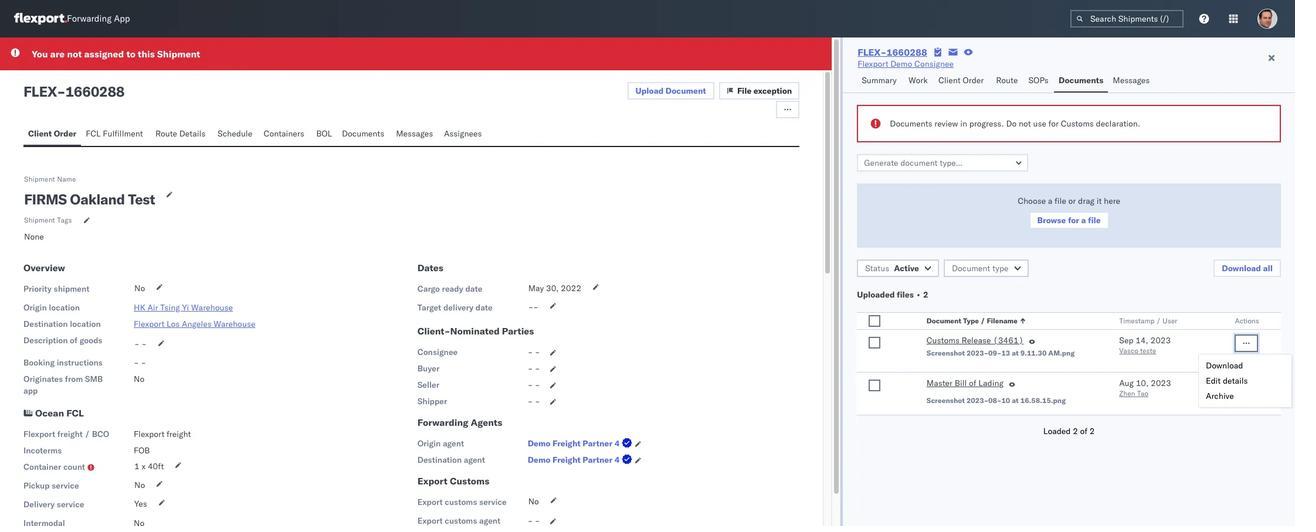Task type: describe. For each thing, give the bounding box(es) containing it.
review
[[935, 119, 958, 129]]

0 vertical spatial shipment
[[157, 48, 200, 60]]

location for origin location
[[49, 303, 80, 313]]

destination for destination location
[[23, 319, 68, 330]]

pickup
[[23, 481, 50, 492]]

∙
[[916, 290, 921, 300]]

assigned
[[84, 48, 124, 60]]

demo freight partner 4 link for origin agent
[[528, 438, 635, 450]]

assignees button
[[439, 123, 489, 146]]

flex
[[23, 83, 57, 100]]

download for all
[[1222, 263, 1261, 274]]

status active
[[866, 263, 919, 274]]

export for export customs service
[[418, 498, 443, 508]]

dates
[[418, 262, 444, 274]]

hk
[[134, 303, 145, 313]]

flex-
[[858, 46, 887, 58]]

messages for the top messages button
[[1113, 75, 1150, 86]]

1 vertical spatial client
[[28, 128, 52, 139]]

master bill of lading
[[927, 378, 1004, 389]]

flexport freight
[[134, 429, 191, 440]]

flexport los angeles warehouse link
[[134, 319, 255, 330]]

may
[[528, 283, 544, 294]]

of for master bill of lading
[[969, 378, 977, 389]]

are
[[50, 48, 65, 60]]

route for route details
[[155, 128, 177, 139]]

flexport freight / bco
[[23, 429, 109, 440]]

for inside button
[[1068, 215, 1080, 226]]

it
[[1097, 196, 1102, 207]]

delivery
[[443, 303, 474, 313]]

demo for origin agent
[[528, 439, 551, 449]]

container
[[23, 462, 61, 473]]

freight for destination agent
[[553, 455, 581, 466]]

edit
[[1206, 376, 1221, 387]]

browse for a file button
[[1029, 212, 1109, 229]]

booking instructions
[[23, 358, 103, 368]]

download for edit
[[1206, 361, 1244, 371]]

service for no
[[52, 481, 79, 492]]

nominated
[[450, 326, 500, 337]]

0 horizontal spatial consignee
[[418, 347, 458, 358]]

work
[[909, 75, 928, 86]]

aug
[[1120, 378, 1134, 389]]

freight for flexport freight
[[167, 429, 191, 440]]

document inside button
[[666, 86, 706, 96]]

originates from smb app
[[23, 374, 103, 397]]

/ for filename
[[981, 317, 985, 326]]

originates
[[23, 374, 63, 385]]

route for route
[[996, 75, 1018, 86]]

flexport for flexport demo consignee
[[858, 59, 889, 69]]

fcl inside button
[[86, 128, 101, 139]]

0 vertical spatial messages button
[[1108, 70, 1156, 93]]

progress.
[[970, 119, 1004, 129]]

summary
[[862, 75, 897, 86]]

location for destination location
[[70, 319, 101, 330]]

service for yes
[[57, 500, 84, 510]]

parties
[[502, 326, 534, 337]]

1
[[134, 462, 139, 472]]

air
[[148, 303, 158, 313]]

documents for documents review in progress. do not use for customs declaration.
[[890, 119, 933, 129]]

details
[[179, 128, 206, 139]]

4 for destination agent
[[615, 455, 620, 466]]

0 vertical spatial not
[[67, 48, 82, 60]]

file exception
[[737, 86, 792, 96]]

details
[[1223, 376, 1248, 387]]

download all button
[[1214, 260, 1281, 278]]

order for the right client order 'button'
[[963, 75, 984, 86]]

(3461)
[[993, 336, 1024, 346]]

from
[[65, 374, 83, 385]]

screenshot for aug
[[927, 397, 965, 405]]

shipment tags
[[24, 216, 72, 225]]

- - for description of goods
[[134, 339, 147, 350]]

schedule
[[218, 128, 252, 139]]

0 vertical spatial 1660288
[[887, 46, 928, 58]]

flexport for flexport los angeles warehouse
[[134, 319, 164, 330]]

document type button
[[944, 260, 1029, 278]]

1 vertical spatial not
[[1019, 119, 1031, 129]]

uploaded files ∙ 2
[[857, 290, 929, 300]]

1 horizontal spatial client order button
[[934, 70, 992, 93]]

of for loaded 2 of 2
[[1080, 427, 1088, 437]]

agent for destination agent
[[464, 455, 485, 466]]

1 vertical spatial fcl
[[66, 408, 84, 419]]

vasco
[[1120, 347, 1139, 356]]

shipment for firms oakland test
[[24, 175, 55, 184]]

bol
[[316, 128, 332, 139]]

name
[[57, 175, 76, 184]]

status
[[866, 263, 890, 274]]

- - for consignee
[[528, 347, 540, 358]]

no for pickup service
[[134, 481, 145, 491]]

fulfillment
[[103, 128, 143, 139]]

upload document button
[[628, 82, 715, 100]]

2023- for sep
[[967, 349, 989, 358]]

tsing
[[160, 303, 180, 313]]

to
[[126, 48, 135, 60]]

destination location
[[23, 319, 101, 330]]

flexport demo consignee
[[858, 59, 954, 69]]

demo for destination agent
[[528, 455, 551, 466]]

2 for ∙
[[923, 290, 929, 300]]

loaded 2 of 2
[[1044, 427, 1095, 437]]

lading
[[979, 378, 1004, 389]]

forwarding app link
[[14, 13, 130, 25]]

2023 for sep 14, 2023
[[1151, 336, 1171, 346]]

origin agent
[[418, 439, 464, 449]]

oakland
[[70, 191, 125, 208]]

yi
[[182, 303, 189, 313]]

flexport for flexport freight
[[134, 429, 164, 440]]

1 horizontal spatial documents button
[[1054, 70, 1108, 93]]

no for export customs service
[[528, 497, 539, 507]]

2022
[[561, 283, 581, 294]]

documents review in progress. do not use for customs declaration.
[[890, 119, 1141, 129]]

no for priority shipment
[[134, 283, 145, 294]]

may 30, 2022
[[528, 283, 581, 294]]

flex - 1660288
[[23, 83, 125, 100]]

this
[[138, 48, 155, 60]]

you are not assigned to this shipment
[[32, 48, 200, 60]]

0 horizontal spatial client order button
[[23, 123, 81, 146]]

bill
[[955, 378, 967, 389]]

description
[[23, 336, 68, 346]]

09-
[[989, 349, 1002, 358]]

30,
[[546, 283, 559, 294]]

or
[[1069, 196, 1076, 207]]

teste
[[1141, 347, 1156, 356]]

2 horizontal spatial /
[[1157, 317, 1161, 326]]

- - for seller
[[528, 380, 540, 391]]

0 vertical spatial for
[[1049, 119, 1059, 129]]

sep
[[1120, 336, 1134, 346]]

ocean
[[35, 408, 64, 419]]

origin for origin agent
[[418, 439, 441, 449]]

Search Shipments (/) text field
[[1071, 10, 1184, 28]]

tao
[[1137, 390, 1149, 398]]

0 horizontal spatial customs
[[450, 476, 489, 488]]

2 horizontal spatial customs
[[1061, 119, 1094, 129]]

archive
[[1206, 391, 1234, 402]]

at for aug 10, 2023
[[1012, 397, 1019, 405]]

x
[[142, 462, 146, 472]]

4 for origin agent
[[615, 439, 620, 449]]

demo freight partner 4 for destination agent
[[528, 455, 620, 466]]

all
[[1263, 263, 1273, 274]]

freight for origin agent
[[553, 439, 581, 449]]



Task type: locate. For each thing, give the bounding box(es) containing it.
2 freight from the left
[[167, 429, 191, 440]]

here
[[1104, 196, 1121, 207]]

upload document
[[636, 86, 706, 96]]

None checkbox
[[869, 316, 881, 327], [869, 380, 881, 392], [869, 316, 881, 327], [869, 380, 881, 392]]

1 vertical spatial documents button
[[337, 123, 391, 146]]

document type / filename
[[927, 317, 1018, 326]]

document for document type / filename
[[927, 317, 962, 326]]

document type
[[952, 263, 1009, 274]]

1 horizontal spatial 1660288
[[887, 46, 928, 58]]

flexport los angeles warehouse
[[134, 319, 255, 330]]

1 vertical spatial download
[[1206, 361, 1244, 371]]

2023-
[[967, 349, 989, 358], [967, 397, 989, 405]]

drag
[[1078, 196, 1095, 207]]

2 screenshot from the top
[[927, 397, 965, 405]]

flexport down flex-
[[858, 59, 889, 69]]

forwarding for forwarding agents
[[418, 417, 468, 429]]

service right customs
[[479, 498, 507, 508]]

target delivery date
[[418, 303, 493, 313]]

1 vertical spatial file
[[1088, 215, 1101, 226]]

fcl left fulfillment in the left top of the page
[[86, 128, 101, 139]]

fcl fulfillment
[[86, 128, 143, 139]]

of right the loaded
[[1080, 427, 1088, 437]]

1 freight from the left
[[57, 429, 83, 440]]

customs release (3461) link
[[927, 335, 1024, 349]]

forwarding for forwarding app
[[67, 13, 112, 24]]

screenshot up the master
[[927, 349, 965, 358]]

1 demo freight partner 4 from the top
[[528, 439, 620, 449]]

screenshot for sep
[[927, 349, 965, 358]]

release
[[962, 336, 991, 346]]

1 vertical spatial 2023
[[1151, 378, 1171, 389]]

location up destination location
[[49, 303, 80, 313]]

flexport for flexport freight / bco
[[23, 429, 55, 440]]

zhen
[[1120, 390, 1136, 398]]

2023 for aug 10, 2023
[[1151, 378, 1171, 389]]

2 freight from the top
[[553, 455, 581, 466]]

/ left user
[[1157, 317, 1161, 326]]

0 vertical spatial 2023-
[[967, 349, 989, 358]]

1 vertical spatial location
[[70, 319, 101, 330]]

0 horizontal spatial freight
[[57, 429, 83, 440]]

0 horizontal spatial origin
[[23, 303, 47, 313]]

1 2023 from the top
[[1151, 336, 1171, 346]]

bco
[[92, 429, 109, 440]]

1 at from the top
[[1012, 349, 1019, 358]]

priority
[[23, 284, 52, 295]]

10,
[[1136, 378, 1149, 389]]

choose
[[1018, 196, 1046, 207]]

1 vertical spatial 4
[[615, 455, 620, 466]]

1 partner from the top
[[583, 439, 613, 449]]

sops button
[[1024, 70, 1054, 93]]

2023- for aug
[[967, 397, 989, 405]]

0 vertical spatial partner
[[583, 439, 613, 449]]

destination down origin agent
[[418, 455, 462, 466]]

0 horizontal spatial file
[[1055, 196, 1067, 207]]

0 horizontal spatial client order
[[28, 128, 76, 139]]

download up details
[[1206, 361, 1244, 371]]

document type / filename button
[[925, 314, 1096, 326]]

date right ready
[[465, 284, 482, 295]]

2 4 from the top
[[615, 455, 620, 466]]

export down destination agent
[[418, 476, 448, 488]]

0 horizontal spatial route
[[155, 128, 177, 139]]

- - for buyer
[[528, 364, 540, 374]]

customs release (3461)
[[927, 336, 1024, 346]]

2 at from the top
[[1012, 397, 1019, 405]]

destination for destination agent
[[418, 455, 462, 466]]

fcl fulfillment button
[[81, 123, 151, 146]]

goods
[[80, 336, 102, 346]]

2023 inside aug 10, 2023 zhen tao
[[1151, 378, 1171, 389]]

delivery service
[[23, 500, 84, 510]]

1 freight from the top
[[553, 439, 581, 449]]

2023 inside sep 14, 2023 vasco teste
[[1151, 336, 1171, 346]]

1 vertical spatial screenshot
[[927, 397, 965, 405]]

of right bill
[[969, 378, 977, 389]]

loaded
[[1044, 427, 1071, 437]]

documents button right sops
[[1054, 70, 1108, 93]]

0 horizontal spatial 2
[[923, 290, 929, 300]]

1 horizontal spatial route
[[996, 75, 1018, 86]]

1 vertical spatial messages
[[396, 128, 433, 139]]

0 horizontal spatial messages
[[396, 128, 433, 139]]

route inside button
[[155, 128, 177, 139]]

warehouse right "angeles"
[[214, 319, 255, 330]]

documents button right bol
[[337, 123, 391, 146]]

0 horizontal spatial 1660288
[[65, 83, 125, 100]]

consignee inside flexport demo consignee link
[[915, 59, 954, 69]]

location up goods
[[70, 319, 101, 330]]

shipment up firms
[[24, 175, 55, 184]]

1 vertical spatial client order button
[[23, 123, 81, 146]]

forwarding up origin agent
[[418, 417, 468, 429]]

at for sep 14, 2023
[[1012, 349, 1019, 358]]

0 vertical spatial documents button
[[1054, 70, 1108, 93]]

messages
[[1113, 75, 1150, 86], [396, 128, 433, 139]]

documents button
[[1054, 70, 1108, 93], [337, 123, 391, 146]]

of inside "link"
[[969, 378, 977, 389]]

2 vertical spatial of
[[1080, 427, 1088, 437]]

0 vertical spatial demo freight partner 4 link
[[528, 438, 635, 450]]

0 vertical spatial route
[[996, 75, 1018, 86]]

2 horizontal spatial of
[[1080, 427, 1088, 437]]

a inside button
[[1082, 215, 1086, 226]]

Generate document type... text field
[[857, 154, 1029, 172]]

flexport down air
[[134, 319, 164, 330]]

1 screenshot from the top
[[927, 349, 965, 358]]

angeles
[[182, 319, 212, 330]]

0 vertical spatial date
[[465, 284, 482, 295]]

1 vertical spatial route
[[155, 128, 177, 139]]

messages left assignees
[[396, 128, 433, 139]]

warehouse
[[191, 303, 233, 313], [214, 319, 255, 330]]

route left details
[[155, 128, 177, 139]]

route inside button
[[996, 75, 1018, 86]]

/ left bco
[[85, 429, 90, 440]]

forwarding app
[[67, 13, 130, 24]]

file inside browse for a file button
[[1088, 215, 1101, 226]]

for right use
[[1049, 119, 1059, 129]]

2 vertical spatial customs
[[450, 476, 489, 488]]

shipment for none
[[24, 216, 55, 225]]

0 vertical spatial download
[[1222, 263, 1261, 274]]

client order for the right client order 'button'
[[939, 75, 984, 86]]

browse for a file
[[1038, 215, 1101, 226]]

not right do
[[1019, 119, 1031, 129]]

2 2023- from the top
[[967, 397, 989, 405]]

date for target delivery date
[[476, 303, 493, 313]]

download inside button
[[1222, 263, 1261, 274]]

client order
[[939, 75, 984, 86], [28, 128, 76, 139]]

client-
[[418, 326, 450, 337]]

1 vertical spatial forwarding
[[418, 417, 468, 429]]

0 horizontal spatial destination
[[23, 319, 68, 330]]

flexport up 'incoterms'
[[23, 429, 55, 440]]

1 vertical spatial agent
[[464, 455, 485, 466]]

0 horizontal spatial documents
[[342, 128, 384, 139]]

1 horizontal spatial fcl
[[86, 128, 101, 139]]

client order button up shipment name
[[23, 123, 81, 146]]

1 vertical spatial messages button
[[391, 123, 439, 146]]

documents for documents button to the right
[[1059, 75, 1104, 86]]

shipment right this
[[157, 48, 200, 60]]

screenshot 2023-09-13 at 9.11.30 am.png
[[927, 349, 1075, 358]]

1 horizontal spatial not
[[1019, 119, 1031, 129]]

document left type
[[927, 317, 962, 326]]

0 horizontal spatial forwarding
[[67, 13, 112, 24]]

download inside download edit details archive
[[1206, 361, 1244, 371]]

1 horizontal spatial client
[[939, 75, 961, 86]]

0 vertical spatial demo freight partner 4
[[528, 439, 620, 449]]

client right work 'button' on the right
[[939, 75, 961, 86]]

aug 10, 2023 zhen tao
[[1120, 378, 1171, 398]]

0 vertical spatial freight
[[553, 439, 581, 449]]

type
[[963, 317, 979, 326]]

1 vertical spatial 2023-
[[967, 397, 989, 405]]

2 export from the top
[[418, 498, 443, 508]]

of left goods
[[70, 336, 78, 346]]

0 vertical spatial export
[[418, 476, 448, 488]]

1 x 40ft
[[134, 462, 164, 472]]

shipment up none
[[24, 216, 55, 225]]

client order down flex
[[28, 128, 76, 139]]

fcl up flexport freight / bco
[[66, 408, 84, 419]]

ready
[[442, 284, 463, 295]]

demo freight partner 4 for origin agent
[[528, 439, 620, 449]]

order left the route button
[[963, 75, 984, 86]]

1 4 from the top
[[615, 439, 620, 449]]

service down pickup service
[[57, 500, 84, 510]]

a
[[1048, 196, 1053, 207], [1082, 215, 1086, 226]]

target
[[418, 303, 441, 313]]

route button
[[992, 70, 1024, 93]]

partner for destination agent
[[583, 455, 613, 466]]

a right choose
[[1048, 196, 1053, 207]]

pickup service
[[23, 481, 79, 492]]

tags
[[57, 216, 72, 225]]

route left sops
[[996, 75, 1018, 86]]

client down flex
[[28, 128, 52, 139]]

1 demo freight partner 4 link from the top
[[528, 438, 635, 450]]

document for document type
[[952, 263, 991, 274]]

export for export customs
[[418, 476, 448, 488]]

for down or
[[1068, 215, 1080, 226]]

none
[[24, 232, 44, 242]]

1 vertical spatial for
[[1068, 215, 1080, 226]]

origin down priority
[[23, 303, 47, 313]]

date
[[465, 284, 482, 295], [476, 303, 493, 313]]

messages up declaration.
[[1113, 75, 1150, 86]]

1 vertical spatial of
[[969, 378, 977, 389]]

flexport up 'fob'
[[134, 429, 164, 440]]

screenshot 2023-08-10 at 16.58.15.png
[[927, 397, 1066, 405]]

overview
[[23, 262, 65, 274]]

export left customs
[[418, 498, 443, 508]]

do
[[1006, 119, 1017, 129]]

0 vertical spatial demo
[[891, 59, 913, 69]]

None checkbox
[[869, 337, 881, 349]]

1 vertical spatial a
[[1082, 215, 1086, 226]]

1 vertical spatial destination
[[418, 455, 462, 466]]

2 2023 from the top
[[1151, 378, 1171, 389]]

0 vertical spatial file
[[1055, 196, 1067, 207]]

/ right type
[[981, 317, 985, 326]]

forwarding left app
[[67, 13, 112, 24]]

/ for bco
[[85, 429, 90, 440]]

0 vertical spatial client order
[[939, 75, 984, 86]]

agent up export customs
[[464, 455, 485, 466]]

0 vertical spatial at
[[1012, 349, 1019, 358]]

client order for the leftmost client order 'button'
[[28, 128, 76, 139]]

a down drag
[[1082, 215, 1086, 226]]

you
[[32, 48, 48, 60]]

test
[[128, 191, 155, 208]]

yes
[[134, 499, 147, 510]]

0 vertical spatial 2023
[[1151, 336, 1171, 346]]

1 horizontal spatial origin
[[418, 439, 441, 449]]

timestamp / user button
[[1117, 314, 1212, 326]]

0 vertical spatial a
[[1048, 196, 1053, 207]]

1660288 up flexport demo consignee
[[887, 46, 928, 58]]

1 vertical spatial export
[[418, 498, 443, 508]]

customs inside customs release (3461) link
[[927, 336, 960, 346]]

2 vertical spatial demo
[[528, 455, 551, 466]]

warehouse up "angeles"
[[191, 303, 233, 313]]

1 horizontal spatial for
[[1068, 215, 1080, 226]]

1 vertical spatial demo freight partner 4
[[528, 455, 620, 466]]

freight for flexport freight / bco
[[57, 429, 83, 440]]

1 vertical spatial date
[[476, 303, 493, 313]]

of
[[70, 336, 78, 346], [969, 378, 977, 389], [1080, 427, 1088, 437]]

1 vertical spatial at
[[1012, 397, 1019, 405]]

master bill of lading link
[[927, 378, 1004, 392]]

1 vertical spatial freight
[[553, 455, 581, 466]]

destination agent
[[418, 455, 485, 466]]

-
[[57, 83, 65, 100], [528, 302, 533, 313], [533, 302, 539, 313], [134, 339, 139, 350], [142, 339, 147, 350], [528, 347, 533, 358], [535, 347, 540, 358], [134, 358, 139, 368], [141, 358, 146, 368], [528, 364, 533, 374], [535, 364, 540, 374], [528, 380, 533, 391], [535, 380, 540, 391], [528, 397, 533, 407], [535, 397, 540, 407]]

1 vertical spatial demo
[[528, 439, 551, 449]]

1 vertical spatial partner
[[583, 455, 613, 466]]

0 horizontal spatial order
[[54, 128, 76, 139]]

file left or
[[1055, 196, 1067, 207]]

messages button up declaration.
[[1108, 70, 1156, 93]]

documents left review
[[890, 119, 933, 129]]

origin up destination agent
[[418, 439, 441, 449]]

0 horizontal spatial of
[[70, 336, 78, 346]]

2023 right 10,
[[1151, 378, 1171, 389]]

2 horizontal spatial documents
[[1059, 75, 1104, 86]]

documents for the bottommost documents button
[[342, 128, 384, 139]]

1 horizontal spatial 2
[[1073, 427, 1078, 437]]

document inside 'button'
[[952, 263, 991, 274]]

document inside button
[[927, 317, 962, 326]]

demo freight partner 4
[[528, 439, 620, 449], [528, 455, 620, 466]]

screenshot down the master
[[927, 397, 965, 405]]

1 vertical spatial warehouse
[[214, 319, 255, 330]]

1 horizontal spatial consignee
[[915, 59, 954, 69]]

ocean fcl
[[35, 408, 84, 419]]

1 2023- from the top
[[967, 349, 989, 358]]

shipment name
[[24, 175, 76, 184]]

client order button up in
[[934, 70, 992, 93]]

0 horizontal spatial for
[[1049, 119, 1059, 129]]

document right 'upload'
[[666, 86, 706, 96]]

assignees
[[444, 128, 482, 139]]

download left all
[[1222, 263, 1261, 274]]

2 partner from the top
[[583, 455, 613, 466]]

2023- down master bill of lading "link"
[[967, 397, 989, 405]]

consignee up 'buyer'
[[418, 347, 458, 358]]

- - for shipper
[[528, 397, 540, 407]]

1 horizontal spatial a
[[1082, 215, 1086, 226]]

2 vertical spatial shipment
[[24, 216, 55, 225]]

messages button left assignees
[[391, 123, 439, 146]]

date for cargo ready date
[[465, 284, 482, 295]]

service down count on the bottom left of page
[[52, 481, 79, 492]]

0 vertical spatial location
[[49, 303, 80, 313]]

shipment
[[54, 284, 89, 295]]

agent for origin agent
[[443, 439, 464, 449]]

0 vertical spatial fcl
[[86, 128, 101, 139]]

demo freight partner 4 link for destination agent
[[528, 455, 635, 466]]

user
[[1163, 317, 1178, 326]]

origin for origin location
[[23, 303, 47, 313]]

0 horizontal spatial /
[[85, 429, 90, 440]]

client order right work 'button' on the right
[[939, 75, 984, 86]]

at right 13
[[1012, 349, 1019, 358]]

active
[[894, 263, 919, 274]]

container count
[[23, 462, 85, 473]]

1 vertical spatial shipment
[[24, 175, 55, 184]]

order for the leftmost client order 'button'
[[54, 128, 76, 139]]

master
[[927, 378, 953, 389]]

--
[[528, 302, 539, 313]]

file down it
[[1088, 215, 1101, 226]]

1 vertical spatial document
[[952, 263, 991, 274]]

documents right sops button in the right top of the page
[[1059, 75, 1104, 86]]

documents right the bol button
[[342, 128, 384, 139]]

firms oakland test
[[24, 191, 155, 208]]

customs left release
[[927, 336, 960, 346]]

schedule button
[[213, 123, 259, 146]]

date up client-nominated parties at bottom left
[[476, 303, 493, 313]]

2023- down release
[[967, 349, 989, 358]]

file
[[1055, 196, 1067, 207], [1088, 215, 1101, 226]]

1 export from the top
[[418, 476, 448, 488]]

forwarding agents
[[418, 417, 502, 429]]

partner for origin agent
[[583, 439, 613, 449]]

document left 'type'
[[952, 263, 991, 274]]

0 vertical spatial consignee
[[915, 59, 954, 69]]

order down "flex - 1660288"
[[54, 128, 76, 139]]

hk air tsing yi warehouse
[[134, 303, 233, 313]]

agent up destination agent
[[443, 439, 464, 449]]

not right are
[[67, 48, 82, 60]]

customs right use
[[1061, 119, 1094, 129]]

1660288 down assigned
[[65, 83, 125, 100]]

0 vertical spatial 4
[[615, 439, 620, 449]]

consignee up 'work'
[[915, 59, 954, 69]]

2023 up teste
[[1151, 336, 1171, 346]]

2 for of
[[1090, 427, 1095, 437]]

1 vertical spatial demo freight partner 4 link
[[528, 455, 635, 466]]

at right 10
[[1012, 397, 1019, 405]]

flex-1660288
[[858, 46, 928, 58]]

2 demo freight partner 4 link from the top
[[528, 455, 635, 466]]

choose a file or drag it here
[[1018, 196, 1121, 207]]

1 vertical spatial origin
[[418, 439, 441, 449]]

customs up export customs service
[[450, 476, 489, 488]]

demo freight partner 4 link
[[528, 438, 635, 450], [528, 455, 635, 466]]

0 vertical spatial warehouse
[[191, 303, 233, 313]]

flexport. image
[[14, 13, 67, 25]]

files
[[897, 290, 914, 300]]

export customs
[[418, 476, 489, 488]]

client
[[939, 75, 961, 86], [28, 128, 52, 139]]

0 vertical spatial order
[[963, 75, 984, 86]]

destination up description
[[23, 319, 68, 330]]

1 horizontal spatial /
[[981, 317, 985, 326]]

2 demo freight partner 4 from the top
[[528, 455, 620, 466]]

customs
[[1061, 119, 1094, 129], [927, 336, 960, 346], [450, 476, 489, 488]]

1 horizontal spatial of
[[969, 378, 977, 389]]

messages for bottom messages button
[[396, 128, 433, 139]]

1 vertical spatial customs
[[927, 336, 960, 346]]

1 horizontal spatial client order
[[939, 75, 984, 86]]

0 horizontal spatial a
[[1048, 196, 1053, 207]]

delivery
[[23, 500, 55, 510]]



Task type: vqa. For each thing, say whether or not it's contained in the screenshot.
Forwarding App
yes



